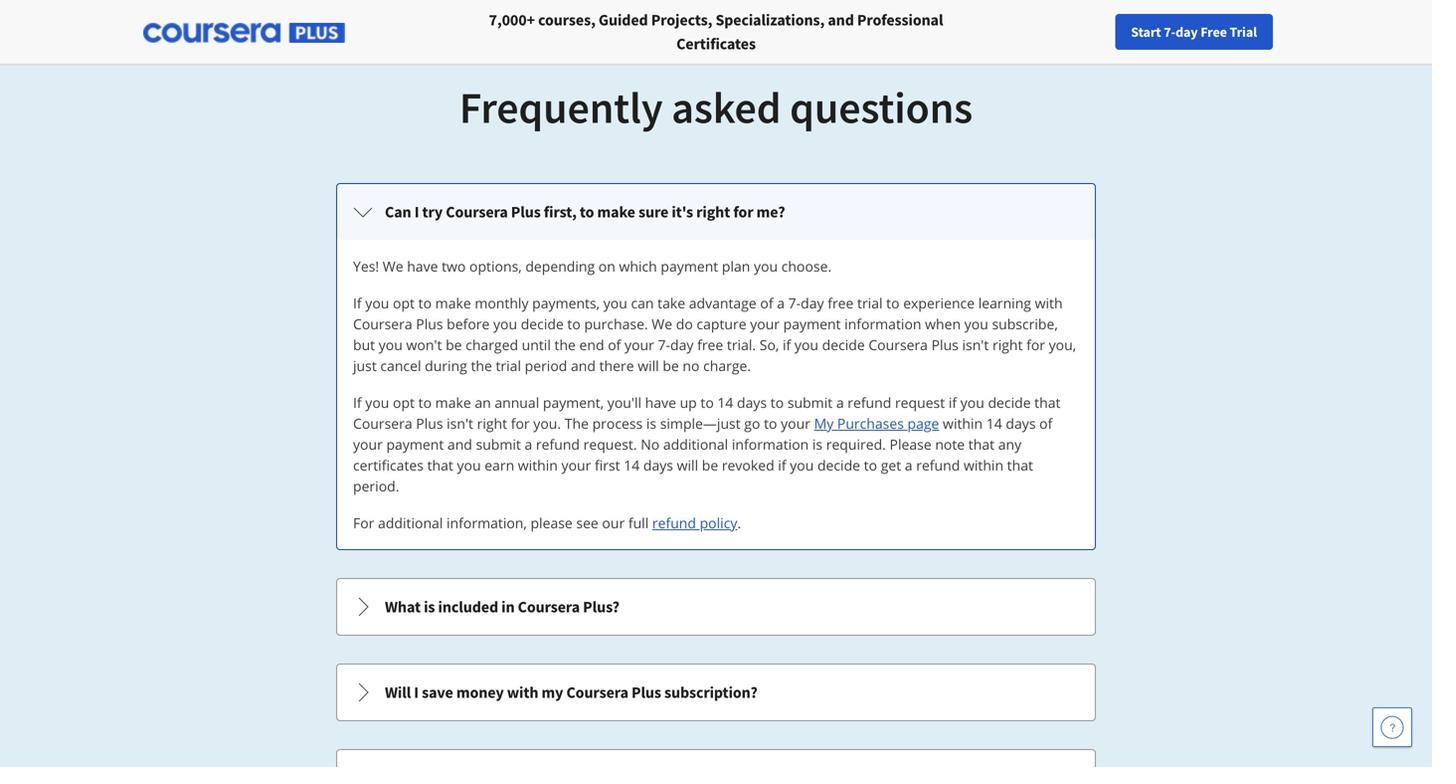 Task type: vqa. For each thing, say whether or not it's contained in the screenshot.
go
yes



Task type: describe. For each thing, give the bounding box(es) containing it.
just
[[353, 356, 377, 375]]

period.
[[353, 477, 399, 496]]

you left earn
[[457, 456, 481, 475]]

if inside if you opt to make an annual payment, you'll have up to 14 days to submit a refund request if you decide that coursera plus isn't right for you. the process is simple—just go to your
[[949, 393, 957, 412]]

7,000+ courses, guided projects, specializations, and professional certificates
[[489, 10, 944, 54]]

choose.
[[782, 257, 832, 276]]

any
[[999, 435, 1022, 454]]

for inside dropdown button
[[734, 202, 754, 222]]

that inside if you opt to make an annual payment, you'll have up to 14 days to submit a refund request if you decide that coursera plus isn't right for you. the process is simple—just go to your
[[1035, 393, 1061, 412]]

in
[[502, 597, 515, 617]]

before
[[447, 314, 490, 333]]

my purchases page link
[[814, 414, 940, 433]]

will
[[385, 683, 411, 702]]

1 vertical spatial 7-
[[789, 294, 801, 312]]

find your new career
[[1046, 23, 1171, 41]]

your right find
[[1074, 23, 1101, 41]]

coursera inside what is included in coursera plus? dropdown button
[[518, 597, 580, 617]]

will inside if you opt to make monthly payments, you can take advantage of a 7-day free trial to experience learning with coursera plus before you decide to purchase. we do capture your payment information when you subscribe, but you won't be charged until the end of your 7-day free trial. so, if you decide coursera plus isn't right for you, just cancel during the trial period and there will be no charge.
[[638, 356, 659, 375]]

14 inside if you opt to make an annual payment, you'll have up to 14 days to submit a refund request if you decide that coursera plus isn't right for you. the process is simple—just go to your
[[718, 393, 734, 412]]

will i save money with my coursera plus subscription? button
[[337, 665, 1095, 720]]

you right revoked
[[790, 456, 814, 475]]

for
[[353, 513, 375, 532]]

guided
[[599, 10, 648, 30]]

right inside if you opt to make monthly payments, you can take advantage of a 7-day free trial to experience learning with coursera plus before you decide to purchase. we do capture your payment information when you subscribe, but you won't be charged until the end of your 7-day free trial. so, if you decide coursera plus isn't right for you, just cancel during the trial period and there will be no charge.
[[993, 335, 1023, 354]]

frequently asked questions
[[460, 80, 973, 135]]

0 vertical spatial free
[[828, 294, 854, 312]]

find
[[1046, 23, 1072, 41]]

if inside if you opt to make monthly payments, you can take advantage of a 7-day free trial to experience learning with coursera plus before you decide to purchase. we do capture your payment information when you subscribe, but you won't be charged until the end of your 7-day free trial. so, if you decide coursera plus isn't right for you, just cancel during the trial period and there will be no charge.
[[783, 335, 791, 354]]

process
[[593, 414, 643, 433]]

to down during
[[419, 393, 432, 412]]

to down so,
[[771, 393, 784, 412]]

0 horizontal spatial have
[[407, 257, 438, 276]]

money
[[457, 683, 504, 702]]

monthly
[[475, 294, 529, 312]]

you down just
[[365, 393, 389, 412]]

request.
[[584, 435, 637, 454]]

you right when
[[965, 314, 989, 333]]

1 vertical spatial of
[[608, 335, 621, 354]]

the
[[565, 414, 589, 433]]

career
[[1132, 23, 1171, 41]]

to down payments,
[[568, 314, 581, 333]]

plus up won't
[[416, 314, 443, 333]]

if for if you opt to make monthly payments, you can take advantage of a 7-day free trial to experience learning with coursera plus before you decide to purchase. we do capture your payment information when you subscribe, but you won't be charged until the end of your 7-day free trial. so, if you decide coursera plus isn't right for you, just cancel during the trial period and there will be no charge.
[[353, 294, 362, 312]]

trial
[[1230, 23, 1258, 41]]

experience
[[904, 294, 975, 312]]

purchase.
[[585, 314, 648, 333]]

questions
[[790, 80, 973, 135]]

until
[[522, 335, 551, 354]]

payment inside if you opt to make monthly payments, you can take advantage of a 7-day free trial to experience learning with coursera plus before you decide to purchase. we do capture your payment information when you subscribe, but you won't be charged until the end of your 7-day free trial. so, if you decide coursera plus isn't right for you, just cancel during the trial period and there will be no charge.
[[784, 314, 841, 333]]

that left any
[[969, 435, 995, 454]]

1 horizontal spatial payment
[[661, 257, 719, 276]]

decide right so,
[[822, 335, 865, 354]]

within down any
[[964, 456, 1004, 475]]

first
[[595, 456, 620, 475]]

start
[[1132, 23, 1162, 41]]

is inside if you opt to make an annual payment, you'll have up to 14 days to submit a refund request if you decide that coursera plus isn't right for you. the process is simple—just go to your
[[647, 414, 657, 433]]

coursera inside if you opt to make an annual payment, you'll have up to 14 days to submit a refund request if you decide that coursera plus isn't right for you. the process is simple—just go to your
[[353, 414, 413, 433]]

options,
[[470, 257, 522, 276]]

0 horizontal spatial additional
[[378, 513, 443, 532]]

subscribe,
[[992, 314, 1058, 333]]

coursera inside will i save money with my coursera plus subscription? dropdown button
[[567, 683, 629, 702]]

so,
[[760, 335, 779, 354]]

a inside if you opt to make an annual payment, you'll have up to 14 days to submit a refund request if you decide that coursera plus isn't right for you. the process is simple—just go to your
[[837, 393, 844, 412]]

information inside if you opt to make monthly payments, you can take advantage of a 7-day free trial to experience learning with coursera plus before you decide to purchase. we do capture your payment information when you subscribe, but you won't be charged until the end of your 7-day free trial. so, if you decide coursera plus isn't right for you, just cancel during the trial period and there will be no charge.
[[845, 314, 922, 333]]

within 14 days of your payment and submit a refund request. no additional information is required. please note that any certificates that you earn within your first 14 days will be revoked if you decide to get a refund within that period.
[[353, 414, 1053, 496]]

coursera up but
[[353, 314, 413, 333]]

i for will
[[414, 683, 419, 702]]

decide up until
[[521, 314, 564, 333]]

period
[[525, 356, 568, 375]]

0 horizontal spatial free
[[698, 335, 724, 354]]

refund policy link
[[653, 513, 738, 532]]

2 vertical spatial 7-
[[658, 335, 671, 354]]

right inside if you opt to make an annual payment, you'll have up to 14 days to submit a refund request if you decide that coursera plus isn't right for you. the process is simple—just go to your
[[477, 414, 508, 433]]

note
[[936, 435, 965, 454]]

coursera image
[[24, 16, 150, 48]]

it's
[[672, 202, 694, 222]]

on
[[599, 257, 616, 276]]

for inside if you opt to make an annual payment, you'll have up to 14 days to submit a refund request if you decide that coursera plus isn't right for you. the process is simple—just go to your
[[511, 414, 530, 433]]

capture
[[697, 314, 747, 333]]

advantage
[[689, 294, 757, 312]]

go
[[745, 414, 761, 433]]

take
[[658, 294, 686, 312]]

purchases
[[838, 414, 904, 433]]

first,
[[544, 202, 577, 222]]

depending
[[526, 257, 595, 276]]

plus?
[[583, 597, 620, 617]]

but
[[353, 335, 375, 354]]

policy
[[700, 513, 738, 532]]

that down any
[[1008, 456, 1034, 475]]

day inside button
[[1176, 23, 1198, 41]]

for inside if you opt to make monthly payments, you can take advantage of a 7-day free trial to experience learning with coursera plus before you decide to purchase. we do capture your payment information when you subscribe, but you won't be charged until the end of your 7-day free trial. so, if you decide coursera plus isn't right for you, just cancel during the trial period and there will be no charge.
[[1027, 335, 1046, 354]]

plus left first,
[[511, 202, 541, 222]]

request
[[895, 393, 945, 412]]

revoked
[[722, 456, 775, 475]]

yes! we have two options, depending on which payment plan you choose.
[[353, 257, 832, 276]]

save
[[422, 683, 453, 702]]

won't
[[406, 335, 442, 354]]

payments,
[[532, 294, 600, 312]]

plus left subscription?
[[632, 683, 662, 702]]

you down yes!
[[365, 294, 389, 312]]

simple—just
[[660, 414, 741, 433]]

refund down you.
[[536, 435, 580, 454]]

of inside within 14 days of your payment and submit a refund request. no additional information is required. please note that any certificates that you earn within your first 14 days will be revoked if you decide to get a refund within that period.
[[1040, 414, 1053, 433]]

make inside can i try coursera plus first, to make sure it's right for me? dropdown button
[[598, 202, 636, 222]]

to right up
[[701, 393, 714, 412]]

see
[[576, 513, 599, 532]]

up
[[680, 393, 697, 412]]

new
[[1103, 23, 1129, 41]]

my purchases page
[[814, 414, 940, 433]]

certificates
[[353, 456, 424, 475]]

professional
[[858, 10, 944, 30]]

free
[[1201, 23, 1228, 41]]

specializations,
[[716, 10, 825, 30]]

you up 'cancel'
[[379, 335, 403, 354]]

coursera plus image
[[143, 23, 345, 43]]

you up note
[[961, 393, 985, 412]]

what is included in coursera plus?
[[385, 597, 620, 617]]

with inside dropdown button
[[507, 683, 539, 702]]

within up note
[[943, 414, 983, 433]]

your left first
[[562, 456, 591, 475]]

have inside if you opt to make an annual payment, you'll have up to 14 days to submit a refund request if you decide that coursera plus isn't right for you. the process is simple—just go to your
[[645, 393, 677, 412]]

to left experience at top
[[887, 294, 900, 312]]

yes!
[[353, 257, 379, 276]]

you'll
[[608, 393, 642, 412]]

please
[[531, 513, 573, 532]]

full
[[629, 513, 649, 532]]

you up purchase.
[[604, 294, 628, 312]]

0 horizontal spatial the
[[471, 356, 492, 375]]

1 vertical spatial 14
[[987, 414, 1003, 433]]

can
[[385, 202, 412, 222]]

be inside within 14 days of your payment and submit a refund request. no additional information is required. please note that any certificates that you earn within your first 14 days will be revoked if you decide to get a refund within that period.
[[702, 456, 719, 475]]

opt for coursera
[[393, 393, 415, 412]]

included
[[438, 597, 499, 617]]

charge.
[[704, 356, 751, 375]]

plus down when
[[932, 335, 959, 354]]

an
[[475, 393, 491, 412]]

when
[[925, 314, 961, 333]]

no
[[683, 356, 700, 375]]

2 vertical spatial days
[[644, 456, 674, 475]]

isn't inside if you opt to make monthly payments, you can take advantage of a 7-day free trial to experience learning with coursera plus before you decide to purchase. we do capture your payment information when you subscribe, but you won't be charged until the end of your 7-day free trial. so, if you decide coursera plus isn't right for you, just cancel during the trial period and there will be no charge.
[[963, 335, 989, 354]]

charged
[[466, 335, 518, 354]]

1 vertical spatial trial
[[496, 356, 521, 375]]

my
[[814, 414, 834, 433]]

information inside within 14 days of your payment and submit a refund request. no additional information is required. please note that any certificates that you earn within your first 14 days will be revoked if you decide to get a refund within that period.
[[732, 435, 809, 454]]

i for can
[[415, 202, 419, 222]]

for additional information, please see our full refund policy .
[[353, 513, 741, 532]]

your up certificates
[[353, 435, 383, 454]]

submit inside within 14 days of your payment and submit a refund request. no additional information is required. please note that any certificates that you earn within your first 14 days will be revoked if you decide to get a refund within that period.
[[476, 435, 521, 454]]



Task type: locate. For each thing, give the bounding box(es) containing it.
opt inside if you opt to make an annual payment, you'll have up to 14 days to submit a refund request if you decide that coursera plus isn't right for you. the process is simple—just go to your
[[393, 393, 415, 412]]

if right request
[[949, 393, 957, 412]]

2 vertical spatial 14
[[624, 456, 640, 475]]

0 horizontal spatial of
[[608, 335, 621, 354]]

day left show notifications icon
[[1176, 23, 1198, 41]]

no
[[641, 435, 660, 454]]

2 if from the top
[[353, 393, 362, 412]]

2 vertical spatial and
[[448, 435, 473, 454]]

1 vertical spatial and
[[571, 356, 596, 375]]

2 horizontal spatial and
[[828, 10, 855, 30]]

for down annual
[[511, 414, 530, 433]]

if inside if you opt to make an annual payment, you'll have up to 14 days to submit a refund request if you decide that coursera plus isn't right for you. the process is simple—just go to your
[[353, 393, 362, 412]]

0 vertical spatial day
[[1176, 23, 1198, 41]]

if down just
[[353, 393, 362, 412]]

make up 'before'
[[435, 294, 471, 312]]

within
[[943, 414, 983, 433], [518, 456, 558, 475], [964, 456, 1004, 475]]

refund up purchases
[[848, 393, 892, 412]]

0 horizontal spatial for
[[511, 414, 530, 433]]

1 horizontal spatial we
[[652, 314, 673, 333]]

and inside within 14 days of your payment and submit a refund request. no additional information is required. please note that any certificates that you earn within your first 14 days will be revoked if you decide to get a refund within that period.
[[448, 435, 473, 454]]

2 vertical spatial if
[[778, 456, 787, 475]]

7- down choose.
[[789, 294, 801, 312]]

1 horizontal spatial of
[[761, 294, 774, 312]]

1 vertical spatial i
[[414, 683, 419, 702]]

i
[[415, 202, 419, 222], [414, 683, 419, 702]]

1 horizontal spatial is
[[647, 414, 657, 433]]

1 vertical spatial make
[[435, 294, 471, 312]]

1 vertical spatial the
[[471, 356, 492, 375]]

me?
[[757, 202, 786, 222]]

0 vertical spatial with
[[1035, 294, 1063, 312]]

make inside if you opt to make monthly payments, you can take advantage of a 7-day free trial to experience learning with coursera plus before you decide to purchase. we do capture your payment information when you subscribe, but you won't be charged until the end of your 7-day free trial. so, if you decide coursera plus isn't right for you, just cancel during the trial period and there will be no charge.
[[435, 294, 471, 312]]

with inside if you opt to make monthly payments, you can take advantage of a 7-day free trial to experience learning with coursera plus before you decide to purchase. we do capture your payment information when you subscribe, but you won't be charged until the end of your 7-day free trial. so, if you decide coursera plus isn't right for you, just cancel during the trial period and there will be no charge.
[[1035, 294, 1063, 312]]

1 vertical spatial day
[[801, 294, 824, 312]]

refund right full
[[653, 513, 696, 532]]

information
[[845, 314, 922, 333], [732, 435, 809, 454]]

you down monthly
[[494, 314, 517, 333]]

end
[[580, 335, 605, 354]]

14 right first
[[624, 456, 640, 475]]

0 horizontal spatial 14
[[624, 456, 640, 475]]

opt down 'cancel'
[[393, 393, 415, 412]]

you right so,
[[795, 335, 819, 354]]

refund inside if you opt to make an annual payment, you'll have up to 14 days to submit a refund request if you decide that coursera plus isn't right for you. the process is simple—just go to your
[[848, 393, 892, 412]]

courses,
[[538, 10, 596, 30]]

your left my
[[781, 414, 811, 433]]

0 horizontal spatial day
[[671, 335, 694, 354]]

2 vertical spatial be
[[702, 456, 719, 475]]

1 horizontal spatial information
[[845, 314, 922, 333]]

1 horizontal spatial isn't
[[963, 335, 989, 354]]

1 i from the top
[[415, 202, 419, 222]]

0 horizontal spatial information
[[732, 435, 809, 454]]

can i try coursera plus first, to make sure it's right for me? button
[[337, 184, 1095, 240]]

2 vertical spatial for
[[511, 414, 530, 433]]

our
[[602, 513, 625, 532]]

isn't down learning
[[963, 335, 989, 354]]

is down my
[[813, 435, 823, 454]]

find your new career link
[[1036, 20, 1181, 45]]

is inside dropdown button
[[424, 597, 435, 617]]

0 vertical spatial will
[[638, 356, 659, 375]]

isn't inside if you opt to make an annual payment, you'll have up to 14 days to submit a refund request if you decide that coursera plus isn't right for you. the process is simple—just go to your
[[447, 414, 474, 433]]

1 horizontal spatial additional
[[664, 435, 729, 454]]

0 vertical spatial 14
[[718, 393, 734, 412]]

opt up won't
[[393, 294, 415, 312]]

coursera
[[446, 202, 508, 222], [353, 314, 413, 333], [869, 335, 928, 354], [353, 414, 413, 433], [518, 597, 580, 617], [567, 683, 629, 702]]

decide inside if you opt to make an annual payment, you'll have up to 14 days to submit a refund request if you decide that coursera plus isn't right for you. the process is simple—just go to your
[[989, 393, 1031, 412]]

a up so,
[[777, 294, 785, 312]]

0 vertical spatial the
[[555, 335, 576, 354]]

14 up any
[[987, 414, 1003, 433]]

0 vertical spatial trial
[[858, 294, 883, 312]]

a up purchases
[[837, 393, 844, 412]]

payment inside within 14 days of your payment and submit a refund request. no additional information is required. please note that any certificates that you earn within your first 14 days will be revoked if you decide to get a refund within that period.
[[387, 435, 444, 454]]

if
[[783, 335, 791, 354], [949, 393, 957, 412], [778, 456, 787, 475]]

asked
[[672, 80, 782, 135]]

have
[[407, 257, 438, 276], [645, 393, 677, 412]]

a inside if you opt to make monthly payments, you can take advantage of a 7-day free trial to experience learning with coursera plus before you decide to purchase. we do capture your payment information when you subscribe, but you won't be charged until the end of your 7-day free trial. so, if you decide coursera plus isn't right for you, just cancel during the trial period and there will be no charge.
[[777, 294, 785, 312]]

days inside if you opt to make an annual payment, you'll have up to 14 days to submit a refund request if you decide that coursera plus isn't right for you. the process is simple—just go to your
[[737, 393, 767, 412]]

and left professional
[[828, 10, 855, 30]]

coursera right the in
[[518, 597, 580, 617]]

days up any
[[1006, 414, 1036, 433]]

annual
[[495, 393, 540, 412]]

decide inside within 14 days of your payment and submit a refund request. no additional information is required. please note that any certificates that you earn within your first 14 days will be revoked if you decide to get a refund within that period.
[[818, 456, 861, 475]]

refund
[[848, 393, 892, 412], [536, 435, 580, 454], [917, 456, 960, 475], [653, 513, 696, 532]]

1 horizontal spatial the
[[555, 335, 576, 354]]

2 horizontal spatial right
[[993, 335, 1023, 354]]

do
[[676, 314, 693, 333]]

0 vertical spatial for
[[734, 202, 754, 222]]

2 horizontal spatial payment
[[784, 314, 841, 333]]

free down choose.
[[828, 294, 854, 312]]

1 vertical spatial if
[[949, 393, 957, 412]]

2 vertical spatial day
[[671, 335, 694, 354]]

a
[[777, 294, 785, 312], [837, 393, 844, 412], [525, 435, 533, 454], [905, 456, 913, 475]]

0 vertical spatial 7-
[[1164, 23, 1176, 41]]

0 vertical spatial and
[[828, 10, 855, 30]]

make inside if you opt to make an annual payment, you'll have up to 14 days to submit a refund request if you decide that coursera plus isn't right for you. the process is simple—just go to your
[[435, 393, 471, 412]]

coursera inside can i try coursera plus first, to make sure it's right for me? dropdown button
[[446, 202, 508, 222]]

your up there
[[625, 335, 655, 354]]

0 horizontal spatial and
[[448, 435, 473, 454]]

if for if you opt to make an annual payment, you'll have up to 14 days to submit a refund request if you decide that coursera plus isn't right for you. the process is simple—just go to your
[[353, 393, 362, 412]]

14
[[718, 393, 734, 412], [987, 414, 1003, 433], [624, 456, 640, 475]]

coursera up certificates
[[353, 414, 413, 433]]

2 vertical spatial is
[[424, 597, 435, 617]]

1 vertical spatial opt
[[393, 393, 415, 412]]

if you opt to make monthly payments, you can take advantage of a 7-day free trial to experience learning with coursera plus before you decide to purchase. we do capture your payment information when you subscribe, but you won't be charged until the end of your 7-day free trial. so, if you decide coursera plus isn't right for you, just cancel during the trial period and there will be no charge.
[[353, 294, 1077, 375]]

if you opt to make an annual payment, you'll have up to 14 days to submit a refund request if you decide that coursera plus isn't right for you. the process is simple—just go to your
[[353, 393, 1061, 433]]

coursera down when
[[869, 335, 928, 354]]

day down do
[[671, 335, 694, 354]]

1 vertical spatial be
[[663, 356, 679, 375]]

1 horizontal spatial 7-
[[789, 294, 801, 312]]

1 vertical spatial for
[[1027, 335, 1046, 354]]

0 horizontal spatial isn't
[[447, 414, 474, 433]]

2 horizontal spatial is
[[813, 435, 823, 454]]

2 vertical spatial of
[[1040, 414, 1053, 433]]

1 opt from the top
[[393, 294, 415, 312]]

during
[[425, 356, 467, 375]]

with left my
[[507, 683, 539, 702]]

14 up the simple—just
[[718, 393, 734, 412]]

to up won't
[[419, 294, 432, 312]]

information,
[[447, 513, 527, 532]]

and inside 7,000+ courses, guided projects, specializations, and professional certificates
[[828, 10, 855, 30]]

will
[[638, 356, 659, 375], [677, 456, 699, 475]]

of down you,
[[1040, 414, 1053, 433]]

0 horizontal spatial be
[[446, 335, 462, 354]]

1 vertical spatial have
[[645, 393, 677, 412]]

isn't
[[963, 335, 989, 354], [447, 414, 474, 433]]

plus
[[511, 202, 541, 222], [416, 314, 443, 333], [932, 335, 959, 354], [416, 414, 443, 433], [632, 683, 662, 702]]

payment down choose.
[[784, 314, 841, 333]]

submit up my
[[788, 393, 833, 412]]

additional right for
[[378, 513, 443, 532]]

2 i from the top
[[414, 683, 419, 702]]

we right yes!
[[383, 257, 404, 276]]

7- down take
[[658, 335, 671, 354]]

list containing can i try coursera plus first, to make sure it's right for me?
[[334, 181, 1098, 767]]

learning
[[979, 294, 1032, 312]]

will right there
[[638, 356, 659, 375]]

0 vertical spatial if
[[783, 335, 791, 354]]

additional
[[664, 435, 729, 454], [378, 513, 443, 532]]

you.
[[534, 414, 561, 433]]

make for annual
[[435, 393, 471, 412]]

1 vertical spatial days
[[1006, 414, 1036, 433]]

0 vertical spatial submit
[[788, 393, 833, 412]]

that right certificates
[[427, 456, 454, 475]]

opt inside if you opt to make monthly payments, you can take advantage of a 7-day free trial to experience learning with coursera plus before you decide to purchase. we do capture your payment information when you subscribe, but you won't be charged until the end of your 7-day free trial. so, if you decide coursera plus isn't right for you, just cancel during the trial period and there will be no charge.
[[393, 294, 415, 312]]

2 horizontal spatial 7-
[[1164, 23, 1176, 41]]

plus inside if you opt to make an annual payment, you'll have up to 14 days to submit a refund request if you decide that coursera plus isn't right for you. the process is simple—just go to your
[[416, 414, 443, 433]]

plus up certificates
[[416, 414, 443, 433]]

you right plan
[[754, 257, 778, 276]]

1 vertical spatial if
[[353, 393, 362, 412]]

with
[[1035, 294, 1063, 312], [507, 683, 539, 702]]

0 vertical spatial be
[[446, 335, 462, 354]]

make for payments,
[[435, 294, 471, 312]]

right right it's
[[697, 202, 731, 222]]

0 vertical spatial i
[[415, 202, 419, 222]]

1 horizontal spatial be
[[663, 356, 679, 375]]

projects,
[[651, 10, 713, 30]]

2 horizontal spatial day
[[1176, 23, 1198, 41]]

your inside if you opt to make an annual payment, you'll have up to 14 days to submit a refund request if you decide that coursera plus isn't right for you. the process is simple—just go to your
[[781, 414, 811, 433]]

day
[[1176, 23, 1198, 41], [801, 294, 824, 312], [671, 335, 694, 354]]

1 vertical spatial submit
[[476, 435, 521, 454]]

None search field
[[274, 12, 612, 52]]

right
[[697, 202, 731, 222], [993, 335, 1023, 354], [477, 414, 508, 433]]

there
[[600, 356, 634, 375]]

cancel
[[380, 356, 421, 375]]

refund down note
[[917, 456, 960, 475]]

is up 'no' on the bottom of page
[[647, 414, 657, 433]]

to inside within 14 days of your payment and submit a refund request. no additional information is required. please note that any certificates that you earn within your first 14 days will be revoked if you decide to get a refund within that period.
[[864, 456, 878, 475]]

plan
[[722, 257, 751, 276]]

frequently
[[460, 80, 663, 135]]

0 horizontal spatial with
[[507, 683, 539, 702]]

with up subscribe,
[[1035, 294, 1063, 312]]

0 vertical spatial we
[[383, 257, 404, 276]]

2 opt from the top
[[393, 393, 415, 412]]

opt
[[393, 294, 415, 312], [393, 393, 415, 412]]

1 if from the top
[[353, 294, 362, 312]]

start 7-day free trial button
[[1116, 14, 1274, 50]]

1 vertical spatial we
[[652, 314, 673, 333]]

show notifications image
[[1201, 25, 1225, 49]]

1 vertical spatial additional
[[378, 513, 443, 532]]

decide
[[521, 314, 564, 333], [822, 335, 865, 354], [989, 393, 1031, 412], [818, 456, 861, 475]]

that
[[1035, 393, 1061, 412], [969, 435, 995, 454], [427, 456, 454, 475], [1008, 456, 1034, 475]]

trial left experience at top
[[858, 294, 883, 312]]

2 horizontal spatial for
[[1027, 335, 1046, 354]]

submit up earn
[[476, 435, 521, 454]]

2 vertical spatial payment
[[387, 435, 444, 454]]

1 horizontal spatial free
[[828, 294, 854, 312]]

2 horizontal spatial of
[[1040, 414, 1053, 433]]

right down an
[[477, 414, 508, 433]]

right inside dropdown button
[[697, 202, 731, 222]]

trial
[[858, 294, 883, 312], [496, 356, 521, 375]]

opt for before
[[393, 294, 415, 312]]

be
[[446, 335, 462, 354], [663, 356, 679, 375], [702, 456, 719, 475]]

page
[[908, 414, 940, 433]]

earn
[[485, 456, 515, 475]]

what is included in coursera plus? button
[[337, 579, 1095, 635]]

that down you,
[[1035, 393, 1061, 412]]

.
[[738, 513, 741, 532]]

0 horizontal spatial we
[[383, 257, 404, 276]]

the down charged
[[471, 356, 492, 375]]

to right go at the bottom
[[764, 414, 778, 433]]

is inside within 14 days of your payment and submit a refund request. no additional information is required. please note that any certificates that you earn within your first 14 days will be revoked if you decide to get a refund within that period.
[[813, 435, 823, 454]]

what
[[385, 597, 421, 617]]

0 vertical spatial of
[[761, 294, 774, 312]]

isn't down during
[[447, 414, 474, 433]]

to inside dropdown button
[[580, 202, 594, 222]]

be left revoked
[[702, 456, 719, 475]]

and down during
[[448, 435, 473, 454]]

submit
[[788, 393, 833, 412], [476, 435, 521, 454]]

0 vertical spatial right
[[697, 202, 731, 222]]

trial down charged
[[496, 356, 521, 375]]

additional down the simple—just
[[664, 435, 729, 454]]

day down choose.
[[801, 294, 824, 312]]

0 vertical spatial information
[[845, 314, 922, 333]]

payment up take
[[661, 257, 719, 276]]

to left 'get'
[[864, 456, 878, 475]]

a down annual
[[525, 435, 533, 454]]

7- inside button
[[1164, 23, 1176, 41]]

2 horizontal spatial days
[[1006, 414, 1036, 433]]

will i save money with my coursera plus subscription?
[[385, 683, 758, 702]]

1 vertical spatial will
[[677, 456, 699, 475]]

additional inside within 14 days of your payment and submit a refund request. no additional information is required. please note that any certificates that you earn within your first 14 days will be revoked if you decide to get a refund within that period.
[[664, 435, 729, 454]]

0 vertical spatial if
[[353, 294, 362, 312]]

for left me? in the right of the page
[[734, 202, 754, 222]]

1 vertical spatial payment
[[784, 314, 841, 333]]

i right 'will'
[[414, 683, 419, 702]]

0 horizontal spatial is
[[424, 597, 435, 617]]

we left do
[[652, 314, 673, 333]]

7,000+
[[489, 10, 535, 30]]

0 vertical spatial opt
[[393, 294, 415, 312]]

0 horizontal spatial trial
[[496, 356, 521, 375]]

1 horizontal spatial with
[[1035, 294, 1063, 312]]

make left sure
[[598, 202, 636, 222]]

payment
[[661, 257, 719, 276], [784, 314, 841, 333], [387, 435, 444, 454]]

0 vertical spatial have
[[407, 257, 438, 276]]

your up so,
[[750, 314, 780, 333]]

1 horizontal spatial 14
[[718, 393, 734, 412]]

0 vertical spatial days
[[737, 393, 767, 412]]

within right earn
[[518, 456, 558, 475]]

will down the simple—just
[[677, 456, 699, 475]]

payment,
[[543, 393, 604, 412]]

is
[[647, 414, 657, 433], [813, 435, 823, 454], [424, 597, 435, 617]]

you,
[[1049, 335, 1077, 354]]

can i try coursera plus first, to make sure it's right for me?
[[385, 202, 786, 222]]

0 horizontal spatial right
[[477, 414, 508, 433]]

sure
[[639, 202, 669, 222]]

1 vertical spatial information
[[732, 435, 809, 454]]

2 horizontal spatial be
[[702, 456, 719, 475]]

submit inside if you opt to make an annual payment, you'll have up to 14 days to submit a refund request if you decide that coursera plus isn't right for you. the process is simple—just go to your
[[788, 393, 833, 412]]

information down experience at top
[[845, 314, 922, 333]]

try
[[422, 202, 443, 222]]

7- right start
[[1164, 23, 1176, 41]]

we inside if you opt to make monthly payments, you can take advantage of a 7-day free trial to experience learning with coursera plus before you decide to purchase. we do capture your payment information when you subscribe, but you won't be charged until the end of your 7-day free trial. so, if you decide coursera plus isn't right for you, just cancel during the trial period and there will be no charge.
[[652, 314, 673, 333]]

7-
[[1164, 23, 1176, 41], [789, 294, 801, 312], [658, 335, 671, 354]]

2 vertical spatial right
[[477, 414, 508, 433]]

1 horizontal spatial for
[[734, 202, 754, 222]]

have left two
[[407, 257, 438, 276]]

and inside if you opt to make monthly payments, you can take advantage of a 7-day free trial to experience learning with coursera plus before you decide to purchase. we do capture your payment information when you subscribe, but you won't be charged until the end of your 7-day free trial. so, if you decide coursera plus isn't right for you, just cancel during the trial period and there will be no charge.
[[571, 356, 596, 375]]

of up so,
[[761, 294, 774, 312]]

a right 'get'
[[905, 456, 913, 475]]

my
[[542, 683, 564, 702]]

the left end
[[555, 335, 576, 354]]

to right first,
[[580, 202, 594, 222]]

decide down required.
[[818, 456, 861, 475]]

if down yes!
[[353, 294, 362, 312]]

help center image
[[1381, 715, 1405, 739]]

0 horizontal spatial submit
[[476, 435, 521, 454]]

please
[[890, 435, 932, 454]]

if inside within 14 days of your payment and submit a refund request. no additional information is required. please note that any certificates that you earn within your first 14 days will be revoked if you decide to get a refund within that period.
[[778, 456, 787, 475]]

list
[[334, 181, 1098, 767]]

required.
[[827, 435, 886, 454]]

certificates
[[677, 34, 756, 54]]

information down go at the bottom
[[732, 435, 809, 454]]

and
[[828, 10, 855, 30], [571, 356, 596, 375], [448, 435, 473, 454]]

1 horizontal spatial submit
[[788, 393, 833, 412]]

right down subscribe,
[[993, 335, 1023, 354]]

will inside within 14 days of your payment and submit a refund request. no additional information is required. please note that any certificates that you earn within your first 14 days will be revoked if you decide to get a refund within that period.
[[677, 456, 699, 475]]

1 vertical spatial isn't
[[447, 414, 474, 433]]

0 horizontal spatial payment
[[387, 435, 444, 454]]

payment up certificates
[[387, 435, 444, 454]]

free down capture
[[698, 335, 724, 354]]

1 horizontal spatial trial
[[858, 294, 883, 312]]

if inside if you opt to make monthly payments, you can take advantage of a 7-day free trial to experience learning with coursera plus before you decide to purchase. we do capture your payment information when you subscribe, but you won't be charged until the end of your 7-day free trial. so, if you decide coursera plus isn't right for you, just cancel during the trial period and there will be no charge.
[[353, 294, 362, 312]]



